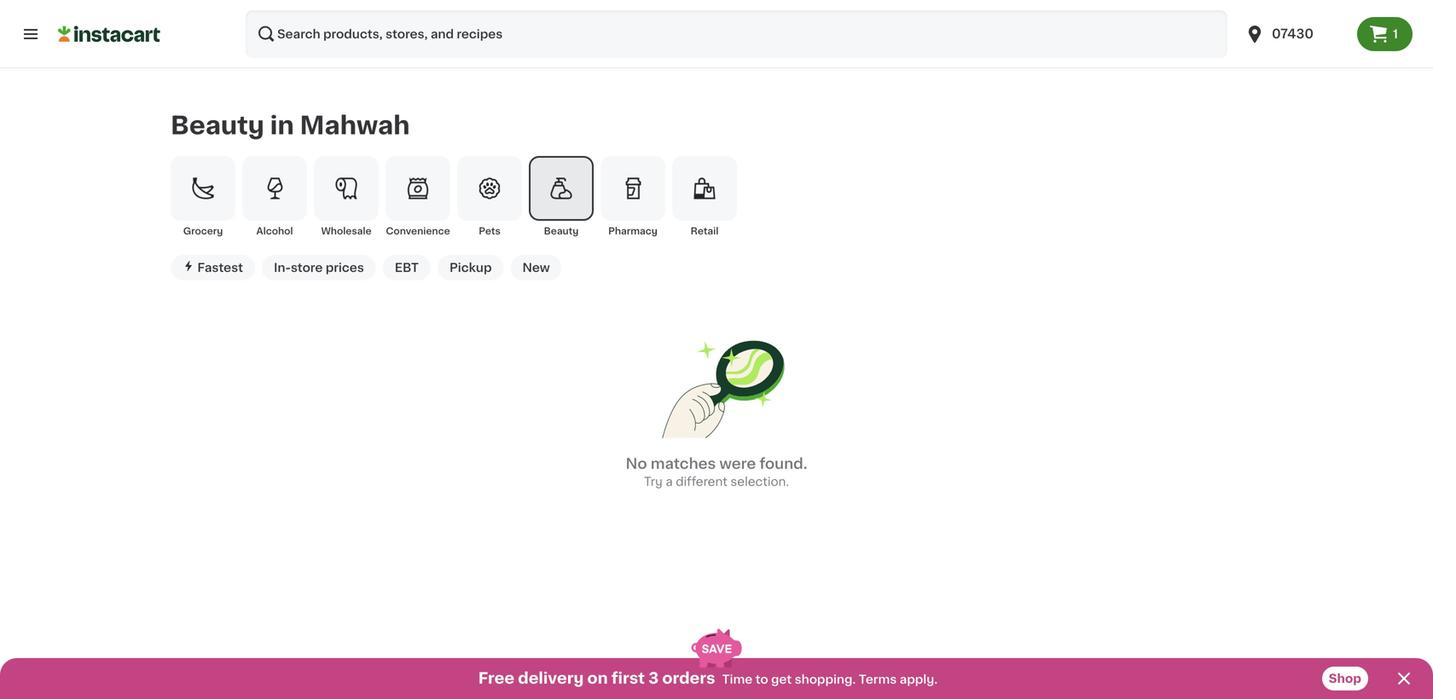 Task type: locate. For each thing, give the bounding box(es) containing it.
free
[[478, 671, 514, 686]]

terms
[[859, 674, 897, 686]]

matches
[[651, 457, 716, 471]]

pets
[[479, 226, 501, 236]]

instacart logo image
[[58, 24, 160, 44]]

1
[[1393, 28, 1398, 40]]

07430
[[1272, 28, 1314, 40]]

new button
[[511, 255, 562, 281]]

None search field
[[246, 10, 1228, 58]]

were
[[719, 457, 756, 471]]

ebt button
[[383, 255, 431, 281]]

beauty left 'in' on the left top
[[171, 113, 264, 138]]

1 vertical spatial beauty
[[544, 226, 579, 236]]

beauty up new button
[[544, 226, 579, 236]]

0 vertical spatial beauty
[[171, 113, 264, 138]]

no
[[626, 457, 647, 471]]

on
[[587, 671, 608, 686]]

shop button
[[1322, 667, 1368, 691]]

selection.
[[731, 476, 789, 488]]

ebt
[[395, 262, 419, 274]]

no matches were found. try a different selection.
[[626, 457, 807, 488]]

grocery
[[183, 226, 223, 236]]

beauty for beauty in mahwah
[[171, 113, 264, 138]]

beauty inside button
[[544, 226, 579, 236]]

1 horizontal spatial beauty
[[544, 226, 579, 236]]

new
[[523, 262, 550, 274]]

grocery button
[[171, 156, 235, 238]]

3
[[649, 671, 659, 686]]

0 horizontal spatial beauty
[[171, 113, 264, 138]]

Search field
[[246, 10, 1228, 58]]

1 07430 button from the left
[[1234, 10, 1357, 58]]

07430 button
[[1234, 10, 1357, 58], [1245, 10, 1347, 58]]

in-
[[274, 262, 291, 274]]

prices
[[326, 262, 364, 274]]

orders
[[662, 671, 715, 686]]

get
[[771, 674, 792, 686]]

pharmacy button
[[601, 156, 665, 238]]

save image
[[692, 629, 742, 668]]

beauty
[[171, 113, 264, 138], [544, 226, 579, 236]]

fastest button
[[171, 255, 255, 281]]

shopping.
[[795, 674, 856, 686]]

wholesale
[[321, 226, 372, 236]]

beauty in mahwah main content
[[0, 68, 1433, 700]]

apply.
[[900, 674, 938, 686]]

pickup button
[[438, 255, 504, 281]]



Task type: describe. For each thing, give the bounding box(es) containing it.
delivery
[[518, 671, 584, 686]]

mahwah
[[300, 113, 410, 138]]

shop
[[1329, 673, 1362, 685]]

retail button
[[672, 156, 737, 238]]

wholesale button
[[314, 156, 379, 238]]

1 button
[[1357, 17, 1413, 51]]

2 07430 button from the left
[[1245, 10, 1347, 58]]

a
[[666, 476, 673, 488]]

in
[[270, 113, 294, 138]]

time
[[722, 674, 753, 686]]

in-store prices button
[[262, 255, 376, 281]]

free delivery on first 3 orders time to get shopping. terms apply.
[[478, 671, 938, 686]]

alcohol
[[256, 226, 293, 236]]

alcohol button
[[242, 156, 307, 238]]

fastest
[[197, 262, 243, 274]]

first
[[612, 671, 645, 686]]

beauty in mahwah
[[171, 113, 410, 138]]

beauty button
[[529, 156, 594, 238]]

store
[[291, 262, 323, 274]]

beauty for beauty
[[544, 226, 579, 236]]

pharmacy
[[608, 226, 658, 236]]

close image
[[1394, 669, 1414, 689]]

pets button
[[457, 156, 522, 238]]

different
[[676, 476, 728, 488]]

pickup
[[450, 262, 492, 274]]

retail
[[691, 226, 719, 236]]

convenience
[[386, 226, 450, 236]]

try
[[644, 476, 663, 488]]

in-store prices
[[274, 262, 364, 274]]

found.
[[760, 457, 807, 471]]

to
[[755, 674, 768, 686]]

convenience button
[[386, 156, 450, 238]]



Task type: vqa. For each thing, say whether or not it's contained in the screenshot.
In-store prices
yes



